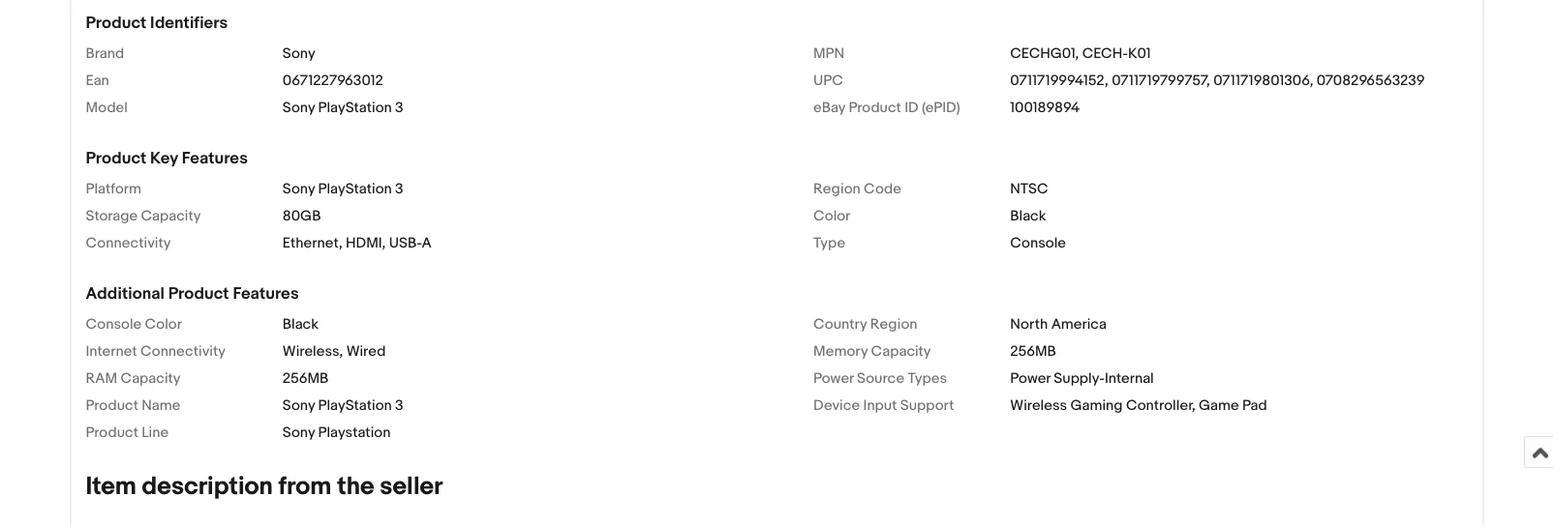 Task type: describe. For each thing, give the bounding box(es) containing it.
power source types
[[813, 371, 947, 388]]

k01
[[1128, 45, 1151, 62]]

description
[[142, 473, 273, 503]]

item description from the seller
[[86, 473, 443, 503]]

black for console color
[[283, 316, 319, 334]]

0 vertical spatial color
[[813, 208, 850, 225]]

power for power source types
[[813, 371, 854, 388]]

country
[[813, 316, 867, 334]]

support
[[900, 398, 954, 415]]

device input support
[[813, 398, 954, 415]]

1 vertical spatial color
[[145, 316, 182, 334]]

playstation
[[318, 425, 391, 442]]

100189894
[[1010, 99, 1080, 116]]

region code
[[813, 181, 901, 198]]

console for console color
[[86, 316, 142, 334]]

console for console
[[1010, 235, 1066, 252]]

80gb
[[283, 208, 321, 225]]

sony playstation
[[283, 425, 391, 442]]

3 for product name
[[395, 398, 403, 415]]

internal
[[1105, 371, 1154, 388]]

0 vertical spatial connectivity
[[86, 235, 171, 252]]

brand
[[86, 45, 124, 62]]

source
[[857, 371, 904, 388]]

a
[[422, 235, 432, 252]]

storage
[[86, 208, 138, 225]]

0 horizontal spatial region
[[813, 181, 861, 198]]

product up console color
[[168, 284, 229, 305]]

cech-
[[1082, 45, 1128, 62]]

1 vertical spatial connectivity
[[140, 343, 225, 361]]

north
[[1010, 316, 1048, 334]]

ram capacity
[[86, 371, 181, 388]]

name
[[142, 398, 181, 415]]

capacity for ram capacity
[[121, 371, 181, 388]]

america
[[1051, 316, 1107, 334]]

internet
[[86, 343, 137, 361]]

3 for model
[[395, 99, 403, 116]]

pad
[[1242, 398, 1267, 415]]

memory capacity
[[813, 343, 931, 361]]

ethernet,
[[283, 235, 342, 252]]

product for product line
[[86, 425, 138, 442]]

ram
[[86, 371, 117, 388]]

1 horizontal spatial region
[[870, 316, 917, 334]]

features for additional product features
[[233, 284, 299, 305]]

product line
[[86, 425, 169, 442]]

1 sony from the top
[[283, 45, 315, 62]]

product for product key features
[[86, 148, 147, 169]]

playstation for product name
[[318, 398, 392, 415]]

upc
[[813, 72, 843, 89]]

memory
[[813, 343, 868, 361]]

model
[[86, 99, 128, 116]]

256mb for memory capacity
[[1010, 343, 1056, 361]]

mpn
[[813, 45, 844, 62]]

0711719994152,
[[1010, 72, 1109, 89]]

0711719994152, 0711719799757, 0711719801306, 0708296563239
[[1010, 72, 1425, 89]]

device
[[813, 398, 860, 415]]

country region
[[813, 316, 917, 334]]

game
[[1199, 398, 1239, 415]]

hdmi,
[[346, 235, 386, 252]]

wireless,
[[283, 343, 343, 361]]

north america
[[1010, 316, 1107, 334]]



Task type: locate. For each thing, give the bounding box(es) containing it.
1 horizontal spatial black
[[1010, 208, 1046, 225]]

0 horizontal spatial power
[[813, 371, 854, 388]]

1 horizontal spatial power
[[1010, 371, 1051, 388]]

controller,
[[1126, 398, 1196, 415]]

features for product key features
[[182, 148, 248, 169]]

1 playstation from the top
[[318, 99, 392, 116]]

2 sony playstation 3 from the top
[[283, 181, 403, 198]]

256mb
[[1010, 343, 1056, 361], [283, 371, 329, 388]]

console color
[[86, 316, 182, 334]]

0 horizontal spatial 256mb
[[283, 371, 329, 388]]

0 vertical spatial console
[[1010, 235, 1066, 252]]

cechg01,
[[1010, 45, 1079, 62]]

1 horizontal spatial console
[[1010, 235, 1066, 252]]

product up brand
[[86, 13, 147, 33]]

3 for platform
[[395, 181, 403, 198]]

capacity for storage capacity
[[141, 208, 201, 225]]

sony playstation 3 up 80gb at the top left
[[283, 181, 403, 198]]

line
[[142, 425, 169, 442]]

256mb for ram capacity
[[283, 371, 329, 388]]

product key features
[[86, 148, 248, 169]]

0 vertical spatial black
[[1010, 208, 1046, 225]]

color
[[813, 208, 850, 225], [145, 316, 182, 334]]

0711719799757,
[[1112, 72, 1210, 89]]

1 3 from the top
[[395, 99, 403, 116]]

usb-
[[389, 235, 422, 252]]

region up memory capacity
[[870, 316, 917, 334]]

ntsc
[[1010, 181, 1048, 198]]

1 vertical spatial console
[[86, 316, 142, 334]]

wireless
[[1010, 398, 1067, 415]]

2 3 from the top
[[395, 181, 403, 198]]

region
[[813, 181, 861, 198], [870, 316, 917, 334]]

1 horizontal spatial color
[[813, 208, 850, 225]]

gaming
[[1070, 398, 1123, 415]]

1 vertical spatial 256mb
[[283, 371, 329, 388]]

5 sony from the top
[[283, 425, 315, 442]]

connectivity down storage capacity
[[86, 235, 171, 252]]

sony playstation 3 up sony playstation
[[283, 398, 403, 415]]

product for product name
[[86, 398, 138, 415]]

sony
[[283, 45, 315, 62], [283, 99, 315, 116], [283, 181, 315, 198], [283, 398, 315, 415], [283, 425, 315, 442]]

0671227963012
[[283, 72, 383, 89]]

3 playstation from the top
[[318, 398, 392, 415]]

product left id
[[849, 99, 901, 116]]

2 vertical spatial 3
[[395, 398, 403, 415]]

console up internet
[[86, 316, 142, 334]]

1 sony playstation 3 from the top
[[283, 99, 403, 116]]

id
[[905, 99, 919, 116]]

ebay product id (epid)
[[813, 99, 960, 116]]

sony for product line
[[283, 425, 315, 442]]

4 sony from the top
[[283, 398, 315, 415]]

additional
[[86, 284, 165, 305]]

product down 'ram'
[[86, 398, 138, 415]]

color up type
[[813, 208, 850, 225]]

0 vertical spatial capacity
[[141, 208, 201, 225]]

0 vertical spatial region
[[813, 181, 861, 198]]

product for product identifiers
[[86, 13, 147, 33]]

1 vertical spatial playstation
[[318, 181, 392, 198]]

3 3 from the top
[[395, 398, 403, 415]]

power supply-internal
[[1010, 371, 1154, 388]]

power
[[813, 371, 854, 388], [1010, 371, 1051, 388]]

2 vertical spatial sony playstation 3
[[283, 398, 403, 415]]

product down product name
[[86, 425, 138, 442]]

playstation up ethernet, hdmi, usb-a
[[318, 181, 392, 198]]

1 horizontal spatial 256mb
[[1010, 343, 1056, 361]]

1 vertical spatial sony playstation 3
[[283, 181, 403, 198]]

3
[[395, 99, 403, 116], [395, 181, 403, 198], [395, 398, 403, 415]]

wired
[[346, 343, 386, 361]]

3 sony playstation 3 from the top
[[283, 398, 403, 415]]

code
[[864, 181, 901, 198]]

0 vertical spatial 3
[[395, 99, 403, 116]]

capacity up source
[[871, 343, 931, 361]]

region left code
[[813, 181, 861, 198]]

2 vertical spatial capacity
[[121, 371, 181, 388]]

sony playstation 3 for platform
[[283, 181, 403, 198]]

capacity down internet connectivity at the bottom
[[121, 371, 181, 388]]

2 vertical spatial playstation
[[318, 398, 392, 415]]

identifiers
[[150, 13, 228, 33]]

256mb down the wireless,
[[283, 371, 329, 388]]

wireless, wired
[[283, 343, 386, 361]]

ean
[[86, 72, 109, 89]]

sony playstation 3 down 0671227963012
[[283, 99, 403, 116]]

0 vertical spatial features
[[182, 148, 248, 169]]

seller
[[380, 473, 443, 503]]

types
[[908, 371, 947, 388]]

sony up sony playstation
[[283, 398, 315, 415]]

0 vertical spatial sony playstation 3
[[283, 99, 403, 116]]

features right key
[[182, 148, 248, 169]]

2 sony from the top
[[283, 99, 315, 116]]

console
[[1010, 235, 1066, 252], [86, 316, 142, 334]]

power up device
[[813, 371, 854, 388]]

ebay
[[813, 99, 845, 116]]

platform
[[86, 181, 141, 198]]

the
[[337, 473, 374, 503]]

sony up 80gb at the top left
[[283, 181, 315, 198]]

0 horizontal spatial console
[[86, 316, 142, 334]]

playstation
[[318, 99, 392, 116], [318, 181, 392, 198], [318, 398, 392, 415]]

cechg01, cech-k01
[[1010, 45, 1151, 62]]

(epid)
[[922, 99, 960, 116]]

sony playstation 3 for product name
[[283, 398, 403, 415]]

power for power supply-internal
[[1010, 371, 1051, 388]]

connectivity
[[86, 235, 171, 252], [140, 343, 225, 361]]

playstation down 0671227963012
[[318, 99, 392, 116]]

sony for platform
[[283, 181, 315, 198]]

features
[[182, 148, 248, 169], [233, 284, 299, 305]]

product name
[[86, 398, 181, 415]]

0 horizontal spatial black
[[283, 316, 319, 334]]

sony down 0671227963012
[[283, 99, 315, 116]]

key
[[150, 148, 178, 169]]

color up internet connectivity at the bottom
[[145, 316, 182, 334]]

black down ntsc at the top right of page
[[1010, 208, 1046, 225]]

black up the wireless,
[[283, 316, 319, 334]]

input
[[863, 398, 897, 415]]

2 playstation from the top
[[318, 181, 392, 198]]

product identifiers
[[86, 13, 228, 33]]

playstation for model
[[318, 99, 392, 116]]

storage capacity
[[86, 208, 201, 225]]

console down ntsc at the top right of page
[[1010, 235, 1066, 252]]

capacity for memory capacity
[[871, 343, 931, 361]]

capacity
[[141, 208, 201, 225], [871, 343, 931, 361], [121, 371, 181, 388]]

1 power from the left
[[813, 371, 854, 388]]

type
[[813, 235, 845, 252]]

features down ethernet,
[[233, 284, 299, 305]]

item
[[86, 473, 136, 503]]

1 vertical spatial black
[[283, 316, 319, 334]]

0 horizontal spatial color
[[145, 316, 182, 334]]

sony playstation 3 for model
[[283, 99, 403, 116]]

sony for product name
[[283, 398, 315, 415]]

playstation up playstation
[[318, 398, 392, 415]]

from
[[278, 473, 332, 503]]

sony up 0671227963012
[[283, 45, 315, 62]]

connectivity down console color
[[140, 343, 225, 361]]

256mb down north
[[1010, 343, 1056, 361]]

sony up from
[[283, 425, 315, 442]]

black
[[1010, 208, 1046, 225], [283, 316, 319, 334]]

black for color
[[1010, 208, 1046, 225]]

power up wireless
[[1010, 371, 1051, 388]]

0 vertical spatial 256mb
[[1010, 343, 1056, 361]]

capacity down product key features
[[141, 208, 201, 225]]

product
[[86, 13, 147, 33], [849, 99, 901, 116], [86, 148, 147, 169], [168, 284, 229, 305], [86, 398, 138, 415], [86, 425, 138, 442]]

supply-
[[1054, 371, 1105, 388]]

wireless gaming controller, game pad
[[1010, 398, 1267, 415]]

ethernet, hdmi, usb-a
[[283, 235, 432, 252]]

0 vertical spatial playstation
[[318, 99, 392, 116]]

2 power from the left
[[1010, 371, 1051, 388]]

1 vertical spatial region
[[870, 316, 917, 334]]

3 sony from the top
[[283, 181, 315, 198]]

sony for model
[[283, 99, 315, 116]]

1 vertical spatial 3
[[395, 181, 403, 198]]

0711719801306,
[[1214, 72, 1313, 89]]

product up platform
[[86, 148, 147, 169]]

playstation for platform
[[318, 181, 392, 198]]

0708296563239
[[1317, 72, 1425, 89]]

1 vertical spatial features
[[233, 284, 299, 305]]

1 vertical spatial capacity
[[871, 343, 931, 361]]

internet connectivity
[[86, 343, 225, 361]]

sony playstation 3
[[283, 99, 403, 116], [283, 181, 403, 198], [283, 398, 403, 415]]

additional product features
[[86, 284, 299, 305]]



Task type: vqa. For each thing, say whether or not it's contained in the screenshot.


